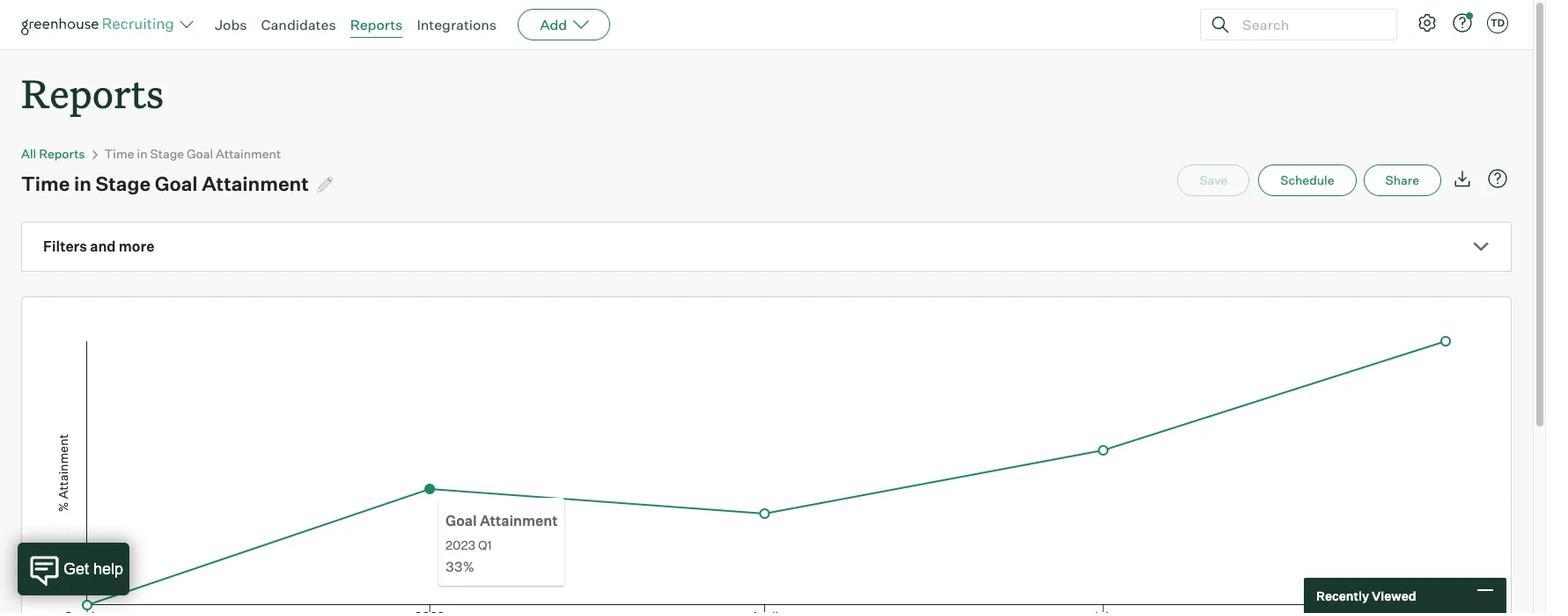 Task type: vqa. For each thing, say whether or not it's contained in the screenshot.
Recently
yes



Task type: locate. For each thing, give the bounding box(es) containing it.
configure image
[[1417, 12, 1438, 33]]

save and schedule this report to revisit it! element
[[1178, 165, 1258, 196]]

1 vertical spatial time
[[21, 172, 70, 196]]

0 horizontal spatial in
[[74, 172, 92, 196]]

2 vertical spatial goal
[[446, 512, 477, 530]]

2023
[[446, 538, 475, 553]]

xychart image
[[43, 298, 1490, 614]]

2 vertical spatial attainment
[[480, 512, 558, 530]]

reports link
[[350, 16, 403, 33]]

0 vertical spatial stage
[[150, 146, 184, 161]]

33%
[[446, 558, 474, 576]]

in
[[137, 146, 148, 161], [74, 172, 92, 196]]

attainment
[[216, 146, 281, 161], [202, 172, 309, 196], [480, 512, 558, 530]]

integrations link
[[417, 16, 497, 33]]

reports right 'candidates' link
[[350, 16, 403, 33]]

more
[[119, 238, 154, 255]]

0 vertical spatial time
[[104, 146, 134, 161]]

time
[[104, 146, 134, 161], [21, 172, 70, 196]]

stage
[[150, 146, 184, 161], [96, 172, 151, 196]]

0 vertical spatial goal
[[187, 146, 213, 161]]

1 horizontal spatial in
[[137, 146, 148, 161]]

time in stage goal attainment
[[104, 146, 281, 161], [21, 172, 309, 196]]

filters
[[43, 238, 87, 255]]

0 vertical spatial time in stage goal attainment
[[104, 146, 281, 161]]

0 vertical spatial reports
[[350, 16, 403, 33]]

all reports
[[21, 146, 85, 161]]

reports down the greenhouse recruiting image
[[21, 67, 164, 119]]

1 horizontal spatial time
[[104, 146, 134, 161]]

recently
[[1316, 589, 1369, 604]]

faq image
[[1487, 168, 1508, 189]]

td button
[[1484, 9, 1512, 37]]

reports
[[350, 16, 403, 33], [21, 67, 164, 119], [39, 146, 85, 161]]

goal
[[187, 146, 213, 161], [155, 172, 198, 196], [446, 512, 477, 530]]

share
[[1385, 173, 1419, 188]]

greenhouse recruiting image
[[21, 14, 180, 35]]

schedule button
[[1258, 165, 1356, 196]]

time right all reports link
[[104, 146, 134, 161]]

reports right the all
[[39, 146, 85, 161]]

1 vertical spatial reports
[[21, 67, 164, 119]]

0 horizontal spatial time
[[21, 172, 70, 196]]

1 vertical spatial goal
[[155, 172, 198, 196]]

jobs link
[[215, 16, 247, 33]]

time down all reports
[[21, 172, 70, 196]]

filters and more
[[43, 238, 154, 255]]

download image
[[1452, 168, 1473, 189]]

viewed
[[1372, 589, 1416, 604]]

attainment inside goal attainment 2023 q1 33%
[[480, 512, 558, 530]]

candidates link
[[261, 16, 336, 33]]

jobs
[[215, 16, 247, 33]]

1 vertical spatial in
[[74, 172, 92, 196]]



Task type: describe. For each thing, give the bounding box(es) containing it.
candidates
[[261, 16, 336, 33]]

add
[[540, 16, 567, 33]]

recently viewed
[[1316, 589, 1416, 604]]

td button
[[1487, 12, 1508, 33]]

integrations
[[417, 16, 497, 33]]

Search text field
[[1238, 12, 1381, 37]]

add button
[[518, 9, 610, 41]]

all
[[21, 146, 36, 161]]

goal inside goal attainment 2023 q1 33%
[[446, 512, 477, 530]]

and
[[90, 238, 116, 255]]

time in stage goal attainment link
[[104, 146, 281, 161]]

1 vertical spatial stage
[[96, 172, 151, 196]]

q1
[[478, 538, 492, 553]]

goal attainment 2023 q1 33%
[[446, 512, 558, 576]]

1 vertical spatial attainment
[[202, 172, 309, 196]]

share button
[[1363, 165, 1441, 196]]

0 vertical spatial in
[[137, 146, 148, 161]]

all reports link
[[21, 146, 85, 161]]

td
[[1491, 17, 1505, 29]]

schedule
[[1280, 173, 1334, 188]]

1 vertical spatial time in stage goal attainment
[[21, 172, 309, 196]]

2 vertical spatial reports
[[39, 146, 85, 161]]

0 vertical spatial attainment
[[216, 146, 281, 161]]



